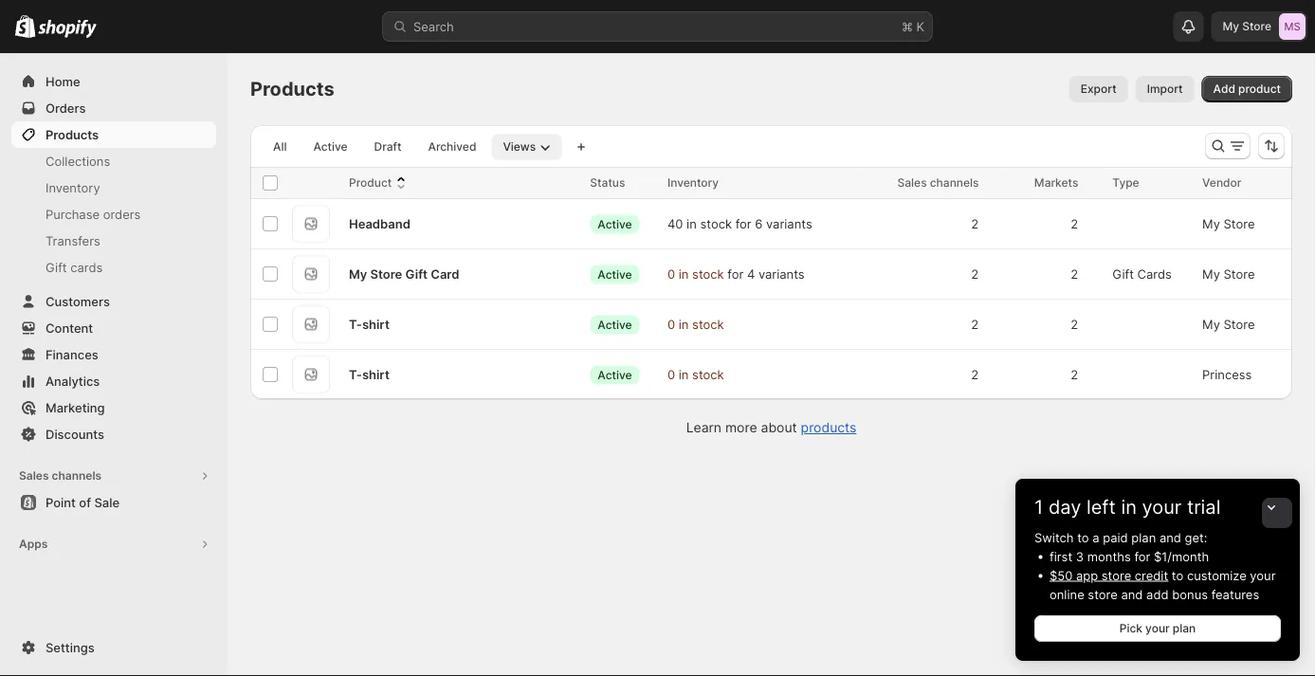 Task type: vqa. For each thing, say whether or not it's contained in the screenshot.
Active
yes



Task type: locate. For each thing, give the bounding box(es) containing it.
stock left 4
[[692, 266, 724, 281]]

your inside to customize your online store and add bonus features
[[1250, 568, 1276, 583]]

stock up learn on the right
[[692, 367, 724, 382]]

for left 6
[[736, 216, 752, 231]]

0 in stock down 0 in stock for 4 variants
[[668, 317, 724, 331]]

your
[[1142, 496, 1182, 519], [1250, 568, 1276, 583], [1146, 622, 1170, 635]]

inventory up purchase
[[46, 180, 100, 195]]

your up "features"
[[1250, 568, 1276, 583]]

t-
[[349, 317, 362, 331], [349, 367, 362, 382]]

purchase
[[46, 207, 100, 221]]

2 0 in stock from the top
[[668, 367, 724, 382]]

$50 app store credit
[[1050, 568, 1169, 583]]

export button
[[1070, 76, 1128, 102]]

my store left my store image
[[1223, 19, 1272, 33]]

my down vendor
[[1203, 216, 1220, 231]]

tab list containing all
[[258, 133, 566, 160]]

1 vertical spatial store
[[1088, 587, 1118, 602]]

3 0 from the top
[[668, 367, 675, 382]]

0 horizontal spatial to
[[1078, 530, 1089, 545]]

in right the 40
[[687, 216, 697, 231]]

gift for gift cards
[[46, 260, 67, 275]]

sale
[[94, 495, 120, 510]]

1 vertical spatial shirt
[[362, 367, 390, 382]]

shirt
[[362, 317, 390, 331], [362, 367, 390, 382]]

shirt for 1st t-shirt link from the bottom of the page
[[362, 367, 390, 382]]

all link
[[262, 134, 298, 160]]

0 vertical spatial for
[[736, 216, 752, 231]]

t-shirt
[[349, 317, 390, 331], [349, 367, 390, 382]]

shirt for 1st t-shirt link
[[362, 317, 390, 331]]

1 vertical spatial t-shirt link
[[349, 365, 390, 384]]

settings link
[[11, 634, 216, 661]]

products
[[801, 420, 857, 436]]

headband link
[[349, 214, 410, 233]]

inventory button
[[668, 174, 738, 193]]

gift left the cards
[[46, 260, 67, 275]]

vendor
[[1203, 176, 1242, 190]]

2 horizontal spatial gift
[[1113, 266, 1134, 281]]

1 vertical spatial sales
[[19, 469, 49, 483]]

store up the princess
[[1224, 317, 1255, 331]]

2 vertical spatial 0
[[668, 367, 675, 382]]

products up collections
[[46, 127, 99, 142]]

0 vertical spatial channels
[[930, 176, 979, 190]]

0 horizontal spatial channels
[[52, 469, 102, 483]]

0 vertical spatial t-shirt
[[349, 317, 390, 331]]

products link
[[11, 121, 216, 148]]

day
[[1049, 496, 1081, 519]]

0 horizontal spatial inventory
[[46, 180, 100, 195]]

0 vertical spatial your
[[1142, 496, 1182, 519]]

in down 0 in stock for 4 variants
[[679, 317, 689, 331]]

discounts link
[[11, 421, 216, 448]]

0 vertical spatial variants
[[766, 216, 812, 231]]

in
[[687, 216, 697, 231], [679, 266, 689, 281], [679, 317, 689, 331], [679, 367, 689, 382], [1121, 496, 1137, 519]]

1 horizontal spatial sales channels
[[898, 176, 979, 190]]

archived link
[[417, 134, 488, 160]]

0 vertical spatial to
[[1078, 530, 1089, 545]]

customers
[[46, 294, 110, 309]]

0 vertical spatial products
[[250, 77, 334, 101]]

t-shirt for 1st t-shirt link from the bottom of the page
[[349, 367, 390, 382]]

store
[[1243, 19, 1272, 33], [1224, 216, 1255, 231], [370, 266, 402, 281], [1224, 266, 1255, 281], [1224, 317, 1255, 331]]

sales channels button
[[11, 463, 216, 489]]

1 horizontal spatial and
[[1160, 530, 1182, 545]]

for for 40 in stock
[[736, 216, 752, 231]]

0 in stock up learn on the right
[[668, 367, 724, 382]]

1 vertical spatial your
[[1250, 568, 1276, 583]]

for up credit
[[1135, 549, 1151, 564]]

store down headband link
[[370, 266, 402, 281]]

my right cards
[[1203, 266, 1220, 281]]

markets
[[1035, 176, 1079, 190]]

1 t-shirt from the top
[[349, 317, 390, 331]]

purchase orders link
[[11, 201, 216, 228]]

pick your plan link
[[1035, 615, 1281, 642]]

1 0 in stock from the top
[[668, 317, 724, 331]]

to down $1/month
[[1172, 568, 1184, 583]]

⌘
[[902, 19, 913, 34]]

0 vertical spatial 0
[[668, 266, 675, 281]]

1 0 from the top
[[668, 266, 675, 281]]

1 vertical spatial variants
[[759, 266, 805, 281]]

0 vertical spatial and
[[1160, 530, 1182, 545]]

products up all
[[250, 77, 334, 101]]

gift cards link
[[11, 254, 216, 281]]

store left my store image
[[1243, 19, 1272, 33]]

2
[[971, 216, 979, 231], [1071, 216, 1079, 231], [971, 266, 979, 281], [1071, 266, 1079, 281], [971, 317, 979, 331], [1071, 317, 1079, 331], [971, 367, 979, 382], [1071, 367, 1079, 382]]

tab list
[[258, 133, 566, 160]]

⌘ k
[[902, 19, 925, 34]]

stock down 0 in stock for 4 variants
[[692, 317, 724, 331]]

store right cards
[[1224, 266, 1255, 281]]

0 in stock
[[668, 317, 724, 331], [668, 367, 724, 382]]

variants for 40 in stock for 6 variants
[[766, 216, 812, 231]]

1 horizontal spatial products
[[250, 77, 334, 101]]

home
[[46, 74, 80, 89]]

shopify image
[[15, 15, 35, 38], [38, 19, 97, 38]]

0 vertical spatial sales channels
[[898, 176, 979, 190]]

sales channels inside button
[[19, 469, 102, 483]]

1 vertical spatial sales channels
[[19, 469, 102, 483]]

0 vertical spatial 0 in stock
[[668, 317, 724, 331]]

stock
[[700, 216, 732, 231], [692, 266, 724, 281], [692, 317, 724, 331], [692, 367, 724, 382]]

k
[[917, 19, 925, 34]]

2 shirt from the top
[[362, 367, 390, 382]]

inventory up the 40
[[668, 176, 719, 190]]

collections link
[[11, 148, 216, 175]]

plan up first 3 months for $1/month
[[1132, 530, 1156, 545]]

40
[[668, 216, 683, 231]]

0 horizontal spatial gift
[[46, 260, 67, 275]]

0
[[668, 266, 675, 281], [668, 317, 675, 331], [668, 367, 675, 382]]

active
[[313, 140, 348, 154], [598, 217, 632, 231], [598, 267, 632, 281], [598, 317, 632, 331], [598, 368, 632, 381]]

and
[[1160, 530, 1182, 545], [1121, 587, 1143, 602]]

1 vertical spatial t-shirt
[[349, 367, 390, 382]]

2 vertical spatial your
[[1146, 622, 1170, 635]]

0 vertical spatial t-
[[349, 317, 362, 331]]

0 vertical spatial sales
[[898, 176, 927, 190]]

sales channels
[[898, 176, 979, 190], [19, 469, 102, 483]]

for left 4
[[728, 266, 744, 281]]

1 vertical spatial 0
[[668, 317, 675, 331]]

store down $50 app store credit
[[1088, 587, 1118, 602]]

channels
[[930, 176, 979, 190], [52, 469, 102, 483]]

0 horizontal spatial and
[[1121, 587, 1143, 602]]

1 t-shirt link from the top
[[349, 315, 390, 334]]

1 vertical spatial 0 in stock
[[668, 367, 724, 382]]

1 vertical spatial products
[[46, 127, 99, 142]]

my store gift card
[[349, 266, 459, 281]]

stock right the 40
[[700, 216, 732, 231]]

vendor button
[[1203, 174, 1261, 193]]

views button
[[492, 134, 563, 160]]

variants
[[766, 216, 812, 231], [759, 266, 805, 281]]

1 t- from the top
[[349, 317, 362, 331]]

1 vertical spatial channels
[[52, 469, 102, 483]]

point of sale
[[46, 495, 120, 510]]

to
[[1078, 530, 1089, 545], [1172, 568, 1184, 583]]

1 vertical spatial and
[[1121, 587, 1143, 602]]

to left the a
[[1078, 530, 1089, 545]]

variants right 4
[[759, 266, 805, 281]]

my store gift card link
[[349, 265, 459, 284]]

your left trial
[[1142, 496, 1182, 519]]

your right pick
[[1146, 622, 1170, 635]]

0 horizontal spatial products
[[46, 127, 99, 142]]

trial
[[1187, 496, 1221, 519]]

2 t-shirt from the top
[[349, 367, 390, 382]]

my store right cards
[[1203, 266, 1255, 281]]

headband
[[349, 216, 410, 231]]

products
[[250, 77, 334, 101], [46, 127, 99, 142]]

orders
[[103, 207, 141, 221]]

t-shirt link
[[349, 315, 390, 334], [349, 365, 390, 384]]

store
[[1102, 568, 1132, 583], [1088, 587, 1118, 602]]

gift cards
[[1113, 266, 1172, 281]]

a
[[1093, 530, 1100, 545]]

0 horizontal spatial plan
[[1132, 530, 1156, 545]]

and for store
[[1121, 587, 1143, 602]]

gift left cards
[[1113, 266, 1134, 281]]

plan
[[1132, 530, 1156, 545], [1173, 622, 1196, 635]]

1 horizontal spatial plan
[[1173, 622, 1196, 635]]

left
[[1087, 496, 1116, 519]]

1 shirt from the top
[[362, 317, 390, 331]]

credit
[[1135, 568, 1169, 583]]

2 vertical spatial for
[[1135, 549, 1151, 564]]

1 horizontal spatial sales
[[898, 176, 927, 190]]

discounts
[[46, 427, 104, 441]]

gift left "card" at the left top
[[405, 266, 428, 281]]

0 vertical spatial shirt
[[362, 317, 390, 331]]

0 horizontal spatial sales channels
[[19, 469, 102, 483]]

1 horizontal spatial gift
[[405, 266, 428, 281]]

gift inside the 'gift cards' link
[[46, 260, 67, 275]]

1 vertical spatial t-
[[349, 367, 362, 382]]

1 vertical spatial plan
[[1173, 622, 1196, 635]]

store down months
[[1102, 568, 1132, 583]]

in right left
[[1121, 496, 1137, 519]]

0 vertical spatial plan
[[1132, 530, 1156, 545]]

add
[[1214, 82, 1236, 96]]

1
[[1035, 496, 1043, 519]]

variants right 6
[[766, 216, 812, 231]]

product button
[[349, 174, 411, 193]]

1 horizontal spatial to
[[1172, 568, 1184, 583]]

and left the add
[[1121, 587, 1143, 602]]

2 button
[[962, 205, 1002, 243], [1061, 205, 1101, 243], [962, 255, 1002, 293], [1061, 255, 1101, 293], [962, 305, 1002, 343], [1061, 305, 1101, 343], [962, 356, 1002, 394], [1061, 356, 1101, 394]]

and inside to customize your online store and add bonus features
[[1121, 587, 1143, 602]]

first 3 months for $1/month
[[1050, 549, 1209, 564]]

and up $1/month
[[1160, 530, 1182, 545]]

bonus
[[1172, 587, 1208, 602]]

1 vertical spatial for
[[728, 266, 744, 281]]

for inside 1 day left in your trial element
[[1135, 549, 1151, 564]]

home link
[[11, 68, 216, 95]]

plan down the bonus
[[1173, 622, 1196, 635]]

1 horizontal spatial inventory
[[668, 176, 719, 190]]

1 vertical spatial to
[[1172, 568, 1184, 583]]

0 horizontal spatial sales
[[19, 469, 49, 483]]

inventory
[[668, 176, 719, 190], [46, 180, 100, 195]]

0 horizontal spatial shopify image
[[15, 15, 35, 38]]

add product
[[1214, 82, 1281, 96]]

0 vertical spatial t-shirt link
[[349, 315, 390, 334]]

gift inside the my store gift card link
[[405, 266, 428, 281]]

apps button
[[11, 531, 216, 558]]



Task type: describe. For each thing, give the bounding box(es) containing it.
online
[[1050, 587, 1085, 602]]

content
[[46, 321, 93, 335]]

import button
[[1136, 76, 1195, 102]]

add product link
[[1202, 76, 1293, 102]]

pick your plan
[[1120, 622, 1196, 635]]

customize
[[1187, 568, 1247, 583]]

0 vertical spatial store
[[1102, 568, 1132, 583]]

active link
[[302, 134, 359, 160]]

my left my store image
[[1223, 19, 1240, 33]]

in up learn on the right
[[679, 367, 689, 382]]

variants for 0 in stock for 4 variants
[[759, 266, 805, 281]]

sales inside button
[[19, 469, 49, 483]]

store down vendor button
[[1224, 216, 1255, 231]]

for for 0 in stock
[[728, 266, 744, 281]]

4
[[747, 266, 755, 281]]

point
[[46, 495, 76, 510]]

type
[[1113, 176, 1140, 190]]

status
[[590, 176, 625, 190]]

40 in stock for 6 variants
[[668, 216, 812, 231]]

in inside dropdown button
[[1121, 496, 1137, 519]]

orders
[[46, 101, 86, 115]]

to inside to customize your online store and add bonus features
[[1172, 568, 1184, 583]]

export
[[1081, 82, 1117, 96]]

about
[[761, 420, 797, 436]]

analytics
[[46, 374, 100, 388]]

draft link
[[363, 134, 413, 160]]

orders link
[[11, 95, 216, 121]]

finances
[[46, 347, 98, 362]]

1 day left in your trial element
[[1016, 528, 1300, 661]]

features
[[1212, 587, 1260, 602]]

switch
[[1035, 530, 1074, 545]]

of
[[79, 495, 91, 510]]

more
[[725, 420, 757, 436]]

my store image
[[1279, 13, 1306, 40]]

learn more about products
[[686, 420, 857, 436]]

learn
[[686, 420, 722, 436]]

2 t- from the top
[[349, 367, 362, 382]]

0 in stock for 1st t-shirt link
[[668, 317, 724, 331]]

my up the princess
[[1203, 317, 1220, 331]]

purchase orders
[[46, 207, 141, 221]]

3
[[1076, 549, 1084, 564]]

2 t-shirt link from the top
[[349, 365, 390, 384]]

gift cards
[[46, 260, 103, 275]]

your inside the pick your plan link
[[1146, 622, 1170, 635]]

$50
[[1050, 568, 1073, 583]]

pick
[[1120, 622, 1143, 635]]

$1/month
[[1154, 549, 1209, 564]]

t-shirt for 1st t-shirt link
[[349, 317, 390, 331]]

2 0 from the top
[[668, 317, 675, 331]]

to customize your online store and add bonus features
[[1050, 568, 1276, 602]]

and for plan
[[1160, 530, 1182, 545]]

search
[[413, 19, 454, 34]]

0 in stock for 4 variants
[[668, 266, 805, 281]]

1 horizontal spatial channels
[[930, 176, 979, 190]]

products link
[[801, 420, 857, 436]]

store inside to customize your online store and add bonus features
[[1088, 587, 1118, 602]]

all
[[273, 140, 287, 154]]

my down headband link
[[349, 266, 367, 281]]

your inside the 1 day left in your trial dropdown button
[[1142, 496, 1182, 519]]

marketing
[[46, 400, 105, 415]]

inventory inside button
[[668, 176, 719, 190]]

content link
[[11, 315, 216, 341]]

apps
[[19, 537, 48, 551]]

channels inside sales channels button
[[52, 469, 102, 483]]

settings
[[46, 640, 95, 655]]

point of sale button
[[0, 489, 228, 516]]

my store down vendor button
[[1203, 216, 1255, 231]]

add
[[1147, 587, 1169, 602]]

my store up the princess
[[1203, 317, 1255, 331]]

in down the 40
[[679, 266, 689, 281]]

$50 app store credit link
[[1050, 568, 1169, 583]]

analytics link
[[11, 368, 216, 395]]

app
[[1076, 568, 1098, 583]]

6
[[755, 216, 763, 231]]

0 in stock for 1st t-shirt link from the bottom of the page
[[668, 367, 724, 382]]

1 day left in your trial button
[[1016, 479, 1300, 519]]

type button
[[1113, 174, 1159, 193]]

product
[[349, 176, 392, 190]]

inventory link
[[11, 175, 216, 201]]

archived
[[428, 140, 476, 154]]

cards
[[1138, 266, 1172, 281]]

cards
[[70, 260, 103, 275]]

finances link
[[11, 341, 216, 368]]

1 horizontal spatial shopify image
[[38, 19, 97, 38]]

plan inside the pick your plan link
[[1173, 622, 1196, 635]]

point of sale link
[[11, 489, 216, 516]]

customers link
[[11, 288, 216, 315]]

switch to a paid plan and get:
[[1035, 530, 1208, 545]]

transfers link
[[11, 228, 216, 254]]

princess
[[1203, 367, 1252, 382]]

months
[[1088, 549, 1131, 564]]

gift for gift cards
[[1113, 266, 1134, 281]]

views
[[503, 140, 536, 154]]

1 day left in your trial
[[1035, 496, 1221, 519]]

draft
[[374, 140, 402, 154]]

collections
[[46, 154, 110, 168]]

card
[[431, 266, 459, 281]]



